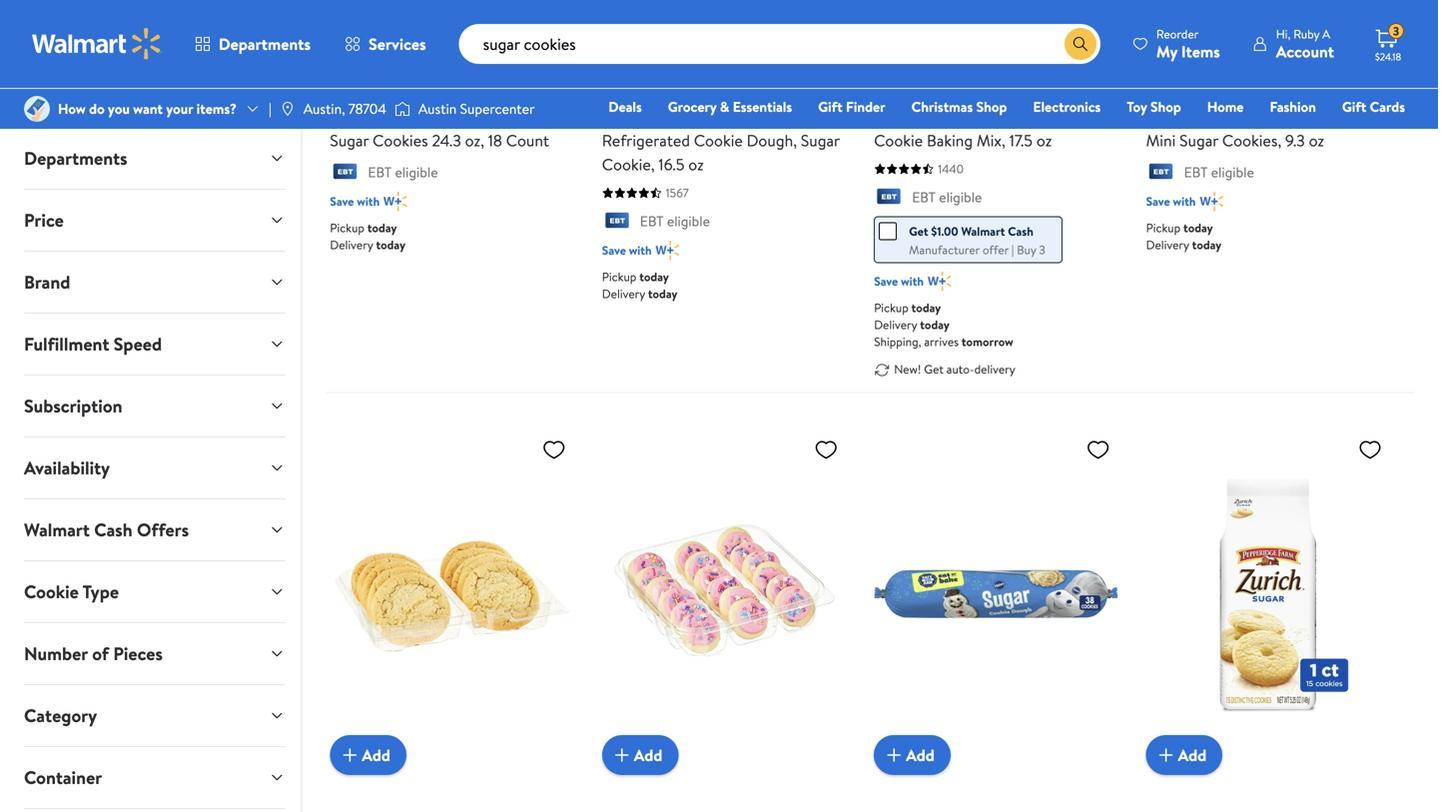 Task type: vqa. For each thing, say whether or not it's contained in the screenshot.
Viewing this item at the top of page
no



Task type: describe. For each thing, give the bounding box(es) containing it.
ebt image for 3
[[602, 213, 632, 232]]

eligible down "cookies"
[[395, 162, 438, 182]]

christmas shop
[[912, 97, 1007, 116]]

eligible down registry
[[1211, 162, 1255, 182]]

walmart+ link
[[1337, 124, 1415, 145]]

add button for pillsbury refrigerated sugar cookie dough, eat or bake, 30 oz. image
[[874, 735, 951, 775]]

subscription tab
[[8, 376, 301, 437]]

home link
[[1199, 96, 1253, 117]]

fashion
[[1270, 97, 1317, 116]]

¢/oz for 3
[[687, 73, 717, 95]]

number of pieces tab
[[8, 623, 301, 684]]

of
[[92, 641, 109, 666]]

add to favorites list, freshness guaranteed sugar cookies, 14oz, 10 count image
[[542, 437, 566, 462]]

add for freshness guaranteed cotton candy mini frosted sugar cookies, 9.4 oz, 18 count image
[[634, 744, 663, 766]]

want
[[133, 99, 163, 118]]

essentials
[[733, 97, 792, 116]]

availability tab
[[8, 438, 301, 499]]

supercenter
[[460, 99, 535, 118]]

oz inside the $ 3 68 22.3 ¢/oz pillsbury ready to bake refrigerated cookie dough, sugar cookie, 16.5 oz
[[689, 153, 704, 175]]

subscription button
[[8, 376, 301, 437]]

mix,
[[977, 129, 1006, 151]]

add to favorites list, pepperidge farm zurich sugar cookies, 5.25 oz bag image
[[1359, 437, 1383, 462]]

fulfillment speed tab
[[8, 314, 301, 375]]

cookies, inside "$ 2 47 14.1 ¢/oz betty crocker sugar cookies, cookie baking mix, 17.5 oz"
[[1018, 105, 1078, 127]]

grocery & essentials link
[[659, 96, 801, 117]]

number of pieces
[[24, 641, 163, 666]]

1440
[[938, 160, 964, 177]]

0 horizontal spatial |
[[269, 99, 272, 118]]

availability button
[[8, 438, 301, 499]]

christmas
[[912, 97, 973, 116]]

Get $1.00 Walmart Cash checkbox
[[879, 223, 897, 240]]

ebt eligible down "cookies"
[[368, 162, 438, 182]]

17.5
[[1010, 129, 1033, 151]]

home
[[1208, 97, 1244, 116]]

pieces
[[113, 641, 163, 666]]

1 vertical spatial get
[[924, 361, 944, 378]]

offers
[[137, 518, 189, 542]]

48.2
[[1203, 73, 1233, 95]]

78704
[[349, 99, 387, 118]]

gift for finder
[[818, 97, 843, 116]]

grocery
[[668, 97, 717, 116]]

delivery inside pickup today delivery today shipping, arrives tomorrow
[[874, 316, 917, 333]]

deals
[[609, 97, 642, 116]]

1 horizontal spatial departments
[[219, 33, 311, 55]]

 image for austin, 78704
[[280, 101, 296, 117]]

cookie inside dropdown button
[[24, 579, 79, 604]]

$ 3 68 22.3 ¢/oz pillsbury ready to bake refrigerated cookie dough, sugar cookie, 16.5 oz
[[602, 65, 840, 175]]

gift cards registry
[[1176, 97, 1406, 144]]

oz inside $ 4 48 48.2 ¢/oz freshness guaranteed celebration mini sugar cookies, 9.3 oz
[[1309, 129, 1325, 151]]

toy shop link
[[1118, 96, 1191, 117]]

save with down cookie,
[[602, 242, 652, 259]]

48
[[1176, 68, 1195, 90]]

category tab
[[8, 685, 301, 746]]

price tab
[[8, 190, 301, 251]]

do
[[89, 99, 105, 118]]

new! get auto-delivery
[[894, 361, 1016, 378]]

price
[[24, 208, 64, 233]]

delivery
[[975, 361, 1016, 378]]

freshness for 6
[[330, 105, 398, 127]]

crocker
[[916, 105, 972, 127]]

gift finder link
[[809, 96, 895, 117]]

¢/oz for 2
[[953, 73, 983, 95]]

freshness guaranteed sugar cookies, 14oz, 10 count image
[[330, 429, 574, 759]]

speed
[[114, 332, 162, 357]]

baking
[[927, 129, 973, 151]]

toy shop
[[1127, 97, 1182, 116]]

$ 6 47 26.6 ¢/oz freshness guaranteed frosted sugar cookies 24.3 oz, 18 count
[[330, 65, 549, 151]]

availability
[[24, 456, 110, 481]]

one debit link
[[1244, 124, 1329, 145]]

search icon image
[[1073, 36, 1089, 52]]

16.5
[[659, 153, 685, 175]]

brand button
[[8, 252, 301, 313]]

$ for 2
[[878, 69, 886, 91]]

auto-
[[947, 361, 975, 378]]

add to cart image for pillsbury refrigerated sugar cookie dough, eat or bake, 30 oz. image
[[882, 743, 906, 767]]

walmart+
[[1346, 125, 1406, 144]]

guaranteed for 4
[[1218, 105, 1299, 127]]

add button for freshness guaranteed cotton candy mini frosted sugar cookies, 9.4 oz, 18 count image
[[602, 735, 679, 775]]

save with down ebt icon at the top left of the page
[[330, 193, 380, 210]]

4
[[1160, 65, 1176, 99]]

services button
[[328, 20, 443, 68]]

deals link
[[600, 96, 651, 117]]

my
[[1157, 40, 1178, 62]]

celebration
[[1303, 105, 1385, 127]]

manufacturer
[[909, 241, 980, 258]]

eligible down 1567
[[667, 211, 710, 231]]

$ for 6
[[334, 69, 342, 91]]

debit
[[1286, 125, 1320, 144]]

ebt image for 2
[[874, 189, 904, 209]]

cookie type button
[[8, 561, 301, 622]]

how do you want your items?
[[58, 99, 237, 118]]

reorder
[[1157, 25, 1199, 42]]

sugar inside "$ 2 47 14.1 ¢/oz betty crocker sugar cookies, cookie baking mix, 17.5 oz"
[[976, 105, 1015, 127]]

frosted
[[487, 105, 540, 127]]

ebt eligible down registry
[[1184, 162, 1255, 182]]

oz,
[[465, 129, 484, 151]]

one debit
[[1253, 125, 1320, 144]]

with down ebt icon at the top left of the page
[[357, 193, 380, 210]]

walmart cash offers button
[[8, 500, 301, 560]]

Walmart Site-Wide search field
[[459, 24, 1101, 64]]

walmart inside dropdown button
[[24, 518, 90, 542]]

fashion link
[[1261, 96, 1326, 117]]

&
[[720, 97, 730, 116]]

electronics
[[1033, 97, 1101, 116]]

bake
[[730, 105, 763, 127]]

cookie,
[[602, 153, 655, 175]]

betty
[[874, 105, 912, 127]]

shop for christmas shop
[[977, 97, 1007, 116]]

shipping,
[[874, 333, 922, 350]]

gift cards link
[[1334, 96, 1415, 117]]

Search search field
[[459, 24, 1101, 64]]

fulfillment
[[24, 332, 109, 357]]

austin,
[[304, 99, 345, 118]]

sugar inside $ 4 48 48.2 ¢/oz freshness guaranteed celebration mini sugar cookies, 9.3 oz
[[1180, 129, 1219, 151]]

tomorrow
[[962, 333, 1014, 350]]

with down cookie,
[[629, 242, 652, 259]]

cash inside dropdown button
[[94, 518, 133, 542]]

oz inside "$ 2 47 14.1 ¢/oz betty crocker sugar cookies, cookie baking mix, 17.5 oz"
[[1037, 129, 1052, 151]]

austin
[[419, 99, 457, 118]]

$ for 3
[[606, 69, 614, 91]]

0 vertical spatial walmart
[[962, 223, 1005, 240]]

with down manufacturer
[[901, 273, 924, 290]]

47 for 6
[[357, 68, 375, 90]]

3 inside the $ 3 68 22.3 ¢/oz pillsbury ready to bake refrigerated cookie dough, sugar cookie, 16.5 oz
[[616, 65, 629, 99]]

18
[[488, 129, 502, 151]]

freshness guaranteed cotton candy mini frosted sugar cookies, 9.4 oz, 18 count image
[[602, 429, 846, 759]]

save down get $1.00 walmart cash checkbox
[[874, 273, 898, 290]]

with down the "mini"
[[1173, 193, 1196, 210]]

dough,
[[747, 129, 797, 151]]

$ for 4
[[1150, 69, 1158, 91]]

pillsbury
[[602, 105, 660, 127]]

gift for cards
[[1343, 97, 1367, 116]]

eligible down 1440
[[939, 187, 982, 207]]

ebt up '$1.00'
[[912, 187, 936, 207]]

 image for how do you want your items?
[[24, 96, 50, 122]]

ebt right ebt icon at the top left of the page
[[368, 162, 392, 182]]

account
[[1277, 40, 1335, 62]]

buy
[[1017, 241, 1037, 258]]

2
[[888, 65, 901, 99]]

category
[[24, 703, 97, 728]]

cookie type tab
[[8, 561, 301, 622]]

manufacturer offer |  buy 3
[[909, 241, 1046, 258]]



Task type: locate. For each thing, give the bounding box(es) containing it.
1 horizontal spatial pickup today delivery today
[[602, 268, 678, 302]]

ready
[[664, 105, 707, 127]]

gift left cards
[[1343, 97, 1367, 116]]

0 horizontal spatial add to cart image
[[610, 743, 634, 767]]

pepperidge farm zurich sugar cookies, 5.25 oz bag image
[[1147, 429, 1391, 759]]

save
[[330, 193, 354, 210], [1147, 193, 1171, 210], [602, 242, 626, 259], [874, 273, 898, 290]]

departments button down want
[[8, 128, 301, 189]]

cookies,
[[1018, 105, 1078, 127], [1223, 129, 1282, 151]]

| left buy
[[1012, 241, 1014, 258]]

0 vertical spatial departments button
[[178, 20, 328, 68]]

2 walmart plus image from the left
[[1200, 192, 1224, 212]]

shop right toy
[[1151, 97, 1182, 116]]

sugar inside the $ 3 68 22.3 ¢/oz pillsbury ready to bake refrigerated cookie dough, sugar cookie, 16.5 oz
[[801, 129, 840, 151]]

fulfillment speed button
[[8, 314, 301, 375]]

2 freshness from the left
[[1147, 105, 1214, 127]]

$ inside the $ 3 68 22.3 ¢/oz pillsbury ready to bake refrigerated cookie dough, sugar cookie, 16.5 oz
[[606, 69, 614, 91]]

0 horizontal spatial ebt image
[[602, 213, 632, 232]]

1567
[[666, 184, 689, 201]]

2 add to cart image from the left
[[882, 743, 906, 767]]

departments
[[219, 33, 311, 55], [24, 146, 127, 171]]

walmart plus image down 1567
[[656, 240, 679, 260]]

3 add button from the left
[[874, 735, 951, 775]]

brand tab
[[8, 252, 301, 313]]

today
[[367, 220, 397, 236], [1184, 220, 1213, 236], [376, 236, 406, 253], [1193, 236, 1222, 253], [640, 268, 669, 285], [648, 285, 678, 302], [912, 299, 941, 316], [920, 316, 950, 333]]

save with
[[330, 193, 380, 210], [1147, 193, 1196, 210], [602, 242, 652, 259], [874, 273, 924, 290]]

1 vertical spatial walmart
[[24, 518, 90, 542]]

¢/oz inside "$ 2 47 14.1 ¢/oz betty crocker sugar cookies, cookie baking mix, 17.5 oz"
[[953, 73, 983, 95]]

1 horizontal spatial oz
[[1037, 129, 1052, 151]]

1 add button from the left
[[330, 735, 407, 775]]

cookie inside the $ 3 68 22.3 ¢/oz pillsbury ready to bake refrigerated cookie dough, sugar cookie, 16.5 oz
[[694, 129, 743, 151]]

pillsbury refrigerated sugar cookie dough, eat or bake, 30 oz. image
[[874, 429, 1119, 759]]

0 horizontal spatial 47
[[357, 68, 375, 90]]

22.3
[[655, 73, 684, 95]]

47 for 2
[[901, 68, 919, 90]]

oz right 16.5
[[689, 153, 704, 175]]

47 left 14.1
[[901, 68, 919, 90]]

cash left the offers
[[94, 518, 133, 542]]

1 horizontal spatial |
[[1012, 241, 1014, 258]]

guaranteed inside $ 4 48 48.2 ¢/oz freshness guaranteed celebration mini sugar cookies, 9.3 oz
[[1218, 105, 1299, 127]]

0 horizontal spatial walmart plus image
[[656, 240, 679, 260]]

a
[[1323, 25, 1331, 42]]

add to favorites list, pillsbury refrigerated sugar cookie dough, eat or bake, 30 oz. image
[[1087, 437, 1111, 462]]

¢/oz up austin
[[416, 73, 446, 95]]

guaranteed for 6
[[402, 105, 483, 127]]

0 horizontal spatial gift
[[818, 97, 843, 116]]

count
[[506, 129, 549, 151]]

0 horizontal spatial  image
[[24, 96, 50, 122]]

1 gift from the left
[[818, 97, 843, 116]]

freshness up the "mini"
[[1147, 105, 1214, 127]]

2 guaranteed from the left
[[1218, 105, 1299, 127]]

1 horizontal spatial walmart plus image
[[928, 271, 952, 291]]

1 horizontal spatial walmart plus image
[[1200, 192, 1224, 212]]

save with down get $1.00 walmart cash checkbox
[[874, 273, 924, 290]]

¢/oz inside $ 6 47 26.6 ¢/oz freshness guaranteed frosted sugar cookies 24.3 oz, 18 count
[[416, 73, 446, 95]]

freshness inside $ 6 47 26.6 ¢/oz freshness guaranteed frosted sugar cookies 24.3 oz, 18 count
[[330, 105, 398, 127]]

3 right buy
[[1039, 241, 1046, 258]]

$
[[334, 69, 342, 91], [606, 69, 614, 91], [878, 69, 886, 91], [1150, 69, 1158, 91]]

add to cart image for pepperidge farm zurich sugar cookies, 5.25 oz bag image in the bottom of the page
[[1154, 743, 1178, 767]]

0 vertical spatial 3
[[1394, 23, 1400, 40]]

gift inside gift cards registry
[[1343, 97, 1367, 116]]

finder
[[846, 97, 886, 116]]

9.3
[[1286, 129, 1305, 151]]

1 add to cart image from the left
[[610, 743, 634, 767]]

walmart plus image down registry
[[1200, 192, 1224, 212]]

guaranteed inside $ 6 47 26.6 ¢/oz freshness guaranteed frosted sugar cookies 24.3 oz, 18 count
[[402, 105, 483, 127]]

0 vertical spatial departments
[[219, 33, 311, 55]]

2 $ from the left
[[606, 69, 614, 91]]

save down cookie,
[[602, 242, 626, 259]]

1 horizontal spatial cookies,
[[1223, 129, 1282, 151]]

walmart cash offers tab
[[8, 500, 301, 560]]

1 horizontal spatial shop
[[1151, 97, 1182, 116]]

1 horizontal spatial walmart
[[962, 223, 1005, 240]]

toy
[[1127, 97, 1148, 116]]

sugar
[[976, 105, 1015, 127], [330, 129, 369, 151], [801, 129, 840, 151], [1180, 129, 1219, 151]]

how
[[58, 99, 86, 118]]

1 47 from the left
[[357, 68, 375, 90]]

3
[[1394, 23, 1400, 40], [616, 65, 629, 99], [1039, 241, 1046, 258]]

cookies, up 17.5
[[1018, 105, 1078, 127]]

1 vertical spatial ebt image
[[874, 189, 904, 209]]

cookies
[[373, 129, 428, 151]]

hi, ruby a account
[[1277, 25, 1335, 62]]

0 horizontal spatial freshness
[[330, 105, 398, 127]]

$ left the 68
[[606, 69, 614, 91]]

walmart plus image down manufacturer
[[928, 271, 952, 291]]

add
[[362, 744, 391, 766], [634, 744, 663, 766], [906, 744, 935, 766], [1178, 744, 1207, 766]]

sugar down the gift finder link
[[801, 129, 840, 151]]

price button
[[8, 190, 301, 251]]

shop
[[977, 97, 1007, 116], [1151, 97, 1182, 116]]

$ inside $ 4 48 48.2 ¢/oz freshness guaranteed celebration mini sugar cookies, 9.3 oz
[[1150, 69, 1158, 91]]

departments tab
[[8, 128, 301, 189]]

 image
[[395, 99, 411, 119]]

cards
[[1370, 97, 1406, 116]]

1 vertical spatial cash
[[94, 518, 133, 542]]

1 vertical spatial 3
[[616, 65, 629, 99]]

47 inside "$ 2 47 14.1 ¢/oz betty crocker sugar cookies, cookie baking mix, 17.5 oz"
[[901, 68, 919, 90]]

registry link
[[1167, 124, 1236, 145]]

shop for toy shop
[[1151, 97, 1182, 116]]

1 horizontal spatial cash
[[1008, 223, 1034, 240]]

walmart plus image down "cookies"
[[384, 192, 407, 212]]

items?
[[197, 99, 237, 118]]

pickup today delivery today shipping, arrives tomorrow
[[874, 299, 1014, 350]]

eligible
[[395, 162, 438, 182], [1211, 162, 1255, 182], [939, 187, 982, 207], [667, 211, 710, 231]]

get $1.00 walmart cash walmart plus, element
[[879, 222, 1034, 241]]

0 vertical spatial |
[[269, 99, 272, 118]]

cookie down to
[[694, 129, 743, 151]]

0 horizontal spatial guaranteed
[[402, 105, 483, 127]]

0 vertical spatial get
[[909, 223, 929, 240]]

you
[[108, 99, 130, 118]]

1 horizontal spatial add to cart image
[[882, 743, 906, 767]]

add to cart image for freshness guaranteed cotton candy mini frosted sugar cookies, 9.4 oz, 18 count image
[[610, 743, 634, 767]]

cookie
[[694, 129, 743, 151], [874, 129, 923, 151], [24, 579, 79, 604]]

new!
[[894, 361, 922, 378]]

get $1.00 walmart cash
[[909, 223, 1034, 240]]

sugar inside $ 6 47 26.6 ¢/oz freshness guaranteed frosted sugar cookies 24.3 oz, 18 count
[[330, 129, 369, 151]]

¢/oz inside the $ 3 68 22.3 ¢/oz pillsbury ready to bake refrigerated cookie dough, sugar cookie, 16.5 oz
[[687, 73, 717, 95]]

type
[[83, 579, 119, 604]]

gift left the finder
[[818, 97, 843, 116]]

1 add from the left
[[362, 744, 391, 766]]

6
[[344, 65, 357, 99]]

shop up mix, at right
[[977, 97, 1007, 116]]

container tab
[[8, 747, 301, 808]]

austin supercenter
[[419, 99, 535, 118]]

2 add button from the left
[[602, 735, 679, 775]]

departments button
[[178, 20, 328, 68], [8, 128, 301, 189]]

with
[[357, 193, 380, 210], [1173, 193, 1196, 210], [629, 242, 652, 259], [901, 273, 924, 290]]

2 shop from the left
[[1151, 97, 1182, 116]]

pickup today delivery today
[[330, 220, 406, 253], [1147, 220, 1222, 253], [602, 268, 678, 302]]

0 vertical spatial cash
[[1008, 223, 1034, 240]]

registry
[[1176, 125, 1227, 144]]

1 horizontal spatial 3
[[1039, 241, 1046, 258]]

¢/oz up grocery
[[687, 73, 717, 95]]

services
[[369, 33, 426, 55]]

0 horizontal spatial cookies,
[[1018, 105, 1078, 127]]

sugar up mix, at right
[[976, 105, 1015, 127]]

47 inside $ 6 47 26.6 ¢/oz freshness guaranteed frosted sugar cookies 24.3 oz, 18 count
[[357, 68, 375, 90]]

ebt image
[[1147, 164, 1176, 184], [874, 189, 904, 209], [602, 213, 632, 232]]

number of pieces button
[[8, 623, 301, 684]]

pickup today delivery today for 4
[[1147, 220, 1222, 253]]

1 shop from the left
[[977, 97, 1007, 116]]

ebt image
[[330, 164, 360, 184]]

arrives
[[925, 333, 959, 350]]

departments inside tab
[[24, 146, 127, 171]]

fulfillment speed
[[24, 332, 162, 357]]

cookies, down the home link
[[1223, 129, 1282, 151]]

cookie left type
[[24, 579, 79, 604]]

shop inside 'link'
[[977, 97, 1007, 116]]

2 horizontal spatial cookie
[[874, 129, 923, 151]]

| right items?
[[269, 99, 272, 118]]

walmart plus image for 4
[[1200, 192, 1224, 212]]

1 vertical spatial walmart plus image
[[928, 271, 952, 291]]

ebt
[[368, 162, 392, 182], [1184, 162, 1208, 182], [912, 187, 936, 207], [640, 211, 664, 231]]

2 add to cart image from the left
[[1154, 743, 1178, 767]]

cookie down betty
[[874, 129, 923, 151]]

cash up buy
[[1008, 223, 1034, 240]]

1 vertical spatial departments
[[24, 146, 127, 171]]

departments down how in the top left of the page
[[24, 146, 127, 171]]

2 47 from the left
[[901, 68, 919, 90]]

1 horizontal spatial add to cart image
[[1154, 743, 1178, 767]]

freshness for 4
[[1147, 105, 1214, 127]]

departments up items?
[[219, 33, 311, 55]]

0 horizontal spatial cookie
[[24, 579, 79, 604]]

4 ¢/oz from the left
[[1237, 73, 1267, 95]]

$ 2 47 14.1 ¢/oz betty crocker sugar cookies, cookie baking mix, 17.5 oz
[[874, 65, 1078, 151]]

ebt eligible
[[368, 162, 438, 182], [1184, 162, 1255, 182], [912, 187, 982, 207], [640, 211, 710, 231]]

save down ebt icon at the top left of the page
[[330, 193, 354, 210]]

ebt image down cookie,
[[602, 213, 632, 232]]

grocery & essentials
[[668, 97, 792, 116]]

1 horizontal spatial 47
[[901, 68, 919, 90]]

one
[[1253, 125, 1283, 144]]

1 walmart plus image from the left
[[384, 192, 407, 212]]

$ left 4
[[1150, 69, 1158, 91]]

2 add from the left
[[634, 744, 663, 766]]

0 vertical spatial walmart plus image
[[656, 240, 679, 260]]

 image
[[24, 96, 50, 122], [280, 101, 296, 117]]

0 vertical spatial cookies,
[[1018, 105, 1078, 127]]

save down the "mini"
[[1147, 193, 1171, 210]]

walmart plus image for 6
[[384, 192, 407, 212]]

1 ¢/oz from the left
[[416, 73, 446, 95]]

2 horizontal spatial pickup today delivery today
[[1147, 220, 1222, 253]]

1 horizontal spatial gift
[[1343, 97, 1367, 116]]

1 vertical spatial cookies,
[[1223, 129, 1282, 151]]

electronics link
[[1024, 96, 1110, 117]]

1 horizontal spatial  image
[[280, 101, 296, 117]]

container
[[24, 765, 102, 790]]

guaranteed
[[402, 105, 483, 127], [1218, 105, 1299, 127]]

1 vertical spatial departments button
[[8, 128, 301, 189]]

 image left austin, at the left of the page
[[280, 101, 296, 117]]

sugar down austin, 78704
[[330, 129, 369, 151]]

1 horizontal spatial ebt image
[[874, 189, 904, 209]]

walmart cash offers
[[24, 518, 189, 542]]

walmart plus image
[[656, 240, 679, 260], [928, 271, 952, 291]]

3 $ from the left
[[878, 69, 886, 91]]

0 vertical spatial ebt image
[[1147, 164, 1176, 184]]

freshness down 6
[[330, 105, 398, 127]]

walmart up manufacturer offer |  buy 3
[[962, 223, 1005, 240]]

add button for pepperidge farm zurich sugar cookies, 5.25 oz bag image in the bottom of the page
[[1147, 735, 1223, 775]]

4 add button from the left
[[1147, 735, 1223, 775]]

0 horizontal spatial shop
[[977, 97, 1007, 116]]

4 add from the left
[[1178, 744, 1207, 766]]

add to cart image for freshness guaranteed sugar cookies, 14oz, 10 count image
[[338, 743, 362, 767]]

1 freshness from the left
[[330, 105, 398, 127]]

$ inside $ 6 47 26.6 ¢/oz freshness guaranteed frosted sugar cookies 24.3 oz, 18 count
[[334, 69, 342, 91]]

get right the new!
[[924, 361, 944, 378]]

 image left how in the top left of the page
[[24, 96, 50, 122]]

reorder my items
[[1157, 25, 1221, 62]]

1 guaranteed from the left
[[402, 105, 483, 127]]

¢/oz for 6
[[416, 73, 446, 95]]

add to cart image
[[338, 743, 362, 767], [882, 743, 906, 767]]

2 vertical spatial 3
[[1039, 241, 1046, 258]]

number
[[24, 641, 88, 666]]

4 $ from the left
[[1150, 69, 1158, 91]]

ebt eligible down 1440
[[912, 187, 982, 207]]

ebt eligible down 1567
[[640, 211, 710, 231]]

add for freshness guaranteed sugar cookies, 14oz, 10 count image
[[362, 744, 391, 766]]

24.3
[[432, 129, 461, 151]]

0 horizontal spatial 3
[[616, 65, 629, 99]]

2 horizontal spatial ebt image
[[1147, 164, 1176, 184]]

3 up $24.18
[[1394, 23, 1400, 40]]

cookie type
[[24, 579, 119, 604]]

3 up pillsbury at the top left of page
[[616, 65, 629, 99]]

2 ¢/oz from the left
[[687, 73, 717, 95]]

0 horizontal spatial oz
[[689, 153, 704, 175]]

add to cart image
[[610, 743, 634, 767], [1154, 743, 1178, 767]]

offer
[[983, 241, 1009, 258]]

pickup today delivery today for 6
[[330, 220, 406, 253]]

add to favorites list, freshness guaranteed cotton candy mini frosted sugar cookies, 9.4 oz, 18 count image
[[814, 437, 838, 462]]

ebt image up get $1.00 walmart cash checkbox
[[874, 189, 904, 209]]

cookie inside "$ 2 47 14.1 ¢/oz betty crocker sugar cookies, cookie baking mix, 17.5 oz"
[[874, 129, 923, 151]]

1 add to cart image from the left
[[338, 743, 362, 767]]

pickup inside pickup today delivery today shipping, arrives tomorrow
[[874, 299, 909, 316]]

3 add from the left
[[906, 744, 935, 766]]

add for pillsbury refrigerated sugar cookie dough, eat or bake, 30 oz. image
[[906, 744, 935, 766]]

to
[[710, 105, 726, 127]]

refrigerated
[[602, 129, 690, 151]]

sugar right the "mini"
[[1180, 129, 1219, 151]]

walmart image
[[32, 28, 162, 60]]

26.6
[[383, 73, 413, 95]]

$ left 2
[[878, 69, 886, 91]]

0 horizontal spatial walmart
[[24, 518, 90, 542]]

¢/oz for 4
[[1237, 73, 1267, 95]]

oz right 17.5
[[1037, 129, 1052, 151]]

mini
[[1147, 129, 1176, 151]]

add for pepperidge farm zurich sugar cookies, 5.25 oz bag image in the bottom of the page
[[1178, 744, 1207, 766]]

walmart down availability
[[24, 518, 90, 542]]

0 horizontal spatial departments
[[24, 146, 127, 171]]

add button for freshness guaranteed sugar cookies, 14oz, 10 count image
[[330, 735, 407, 775]]

¢/oz right 48.2
[[1237, 73, 1267, 95]]

1 horizontal spatial guaranteed
[[1218, 105, 1299, 127]]

ebt image down the "mini"
[[1147, 164, 1176, 184]]

0 horizontal spatial cash
[[94, 518, 133, 542]]

tab
[[8, 809, 301, 812]]

$ left 6
[[334, 69, 342, 91]]

47 up 78704
[[357, 68, 375, 90]]

1 horizontal spatial cookie
[[694, 129, 743, 151]]

1 horizontal spatial freshness
[[1147, 105, 1214, 127]]

christmas shop link
[[903, 96, 1016, 117]]

0 horizontal spatial add to cart image
[[338, 743, 362, 767]]

departments button up items?
[[178, 20, 328, 68]]

get left '$1.00'
[[909, 223, 929, 240]]

2 horizontal spatial 3
[[1394, 23, 1400, 40]]

cookies, inside $ 4 48 48.2 ¢/oz freshness guaranteed celebration mini sugar cookies, 9.3 oz
[[1223, 129, 1282, 151]]

1 vertical spatial |
[[1012, 241, 1014, 258]]

your
[[166, 99, 193, 118]]

¢/oz up christmas shop 'link'
[[953, 73, 983, 95]]

save with down the "mini"
[[1147, 193, 1196, 210]]

¢/oz inside $ 4 48 48.2 ¢/oz freshness guaranteed celebration mini sugar cookies, 9.3 oz
[[1237, 73, 1267, 95]]

0 horizontal spatial walmart plus image
[[384, 192, 407, 212]]

oz right "9.3"
[[1309, 129, 1325, 151]]

walmart plus image
[[384, 192, 407, 212], [1200, 192, 1224, 212]]

$ inside "$ 2 47 14.1 ¢/oz betty crocker sugar cookies, cookie baking mix, 17.5 oz"
[[878, 69, 886, 91]]

1 $ from the left
[[334, 69, 342, 91]]

¢/oz
[[416, 73, 446, 95], [687, 73, 717, 95], [953, 73, 983, 95], [1237, 73, 1267, 95]]

2 vertical spatial ebt image
[[602, 213, 632, 232]]

freshness inside $ 4 48 48.2 ¢/oz freshness guaranteed celebration mini sugar cookies, 9.3 oz
[[1147, 105, 1214, 127]]

ebt down 16.5
[[640, 211, 664, 231]]

2 gift from the left
[[1343, 97, 1367, 116]]

3 ¢/oz from the left
[[953, 73, 983, 95]]

2 horizontal spatial oz
[[1309, 129, 1325, 151]]

ebt down registry
[[1184, 162, 1208, 182]]

68
[[629, 68, 647, 90]]

0 horizontal spatial pickup today delivery today
[[330, 220, 406, 253]]



